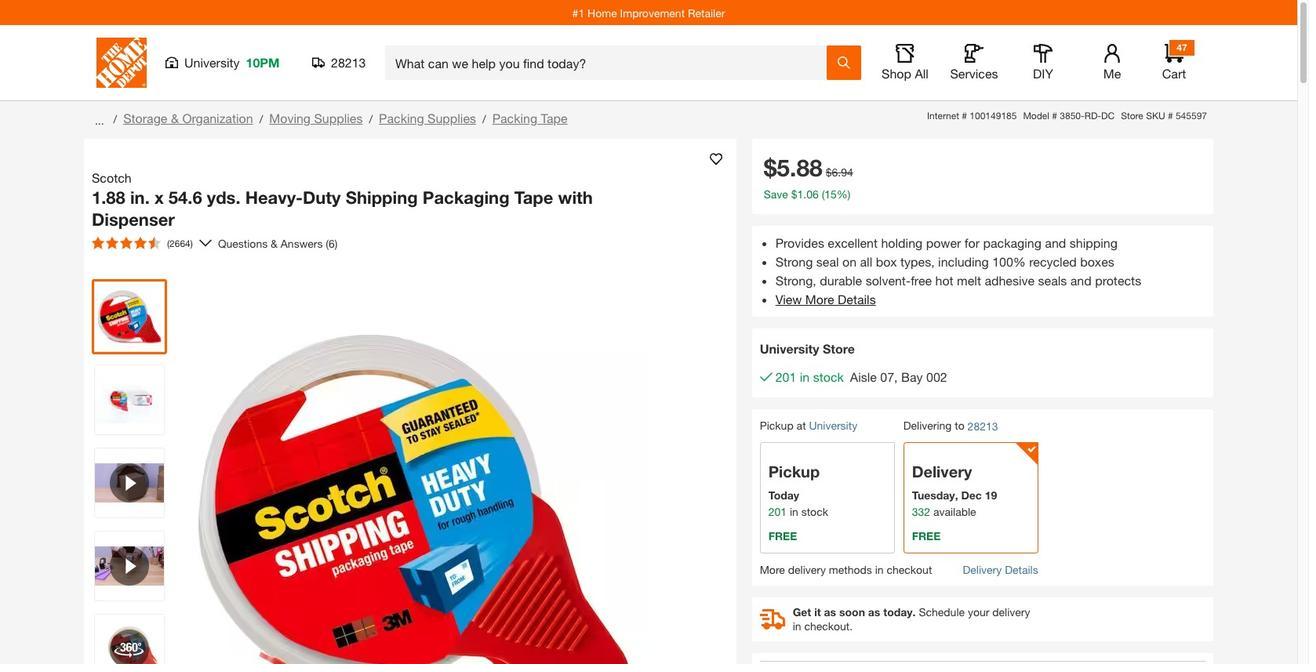 Task type: describe. For each thing, give the bounding box(es) containing it.
at
[[797, 419, 806, 432]]

dispenser
[[92, 209, 175, 230]]

100149185
[[970, 110, 1017, 122]]

1 horizontal spatial and
[[1071, 273, 1092, 288]]

free for delivery
[[912, 530, 941, 543]]

internet
[[927, 110, 960, 122]]

shop all
[[882, 66, 929, 81]]

What can we help you find today? search field
[[396, 46, 826, 79]]

stock inside pickup today 201 in stock
[[802, 505, 829, 519]]

today.
[[884, 606, 916, 619]]

improvement
[[620, 6, 685, 19]]

100149185_s01 image
[[95, 615, 164, 665]]

pickup today 201 in stock
[[769, 463, 829, 519]]

x
[[155, 188, 164, 208]]

heavy-
[[245, 188, 303, 208]]

university for university 10pm
[[184, 55, 240, 70]]

1 # from the left
[[962, 110, 968, 122]]

pickup for pickup at university
[[760, 419, 794, 432]]

3850-
[[1060, 110, 1085, 122]]

provides
[[776, 235, 825, 250]]

... button
[[92, 109, 107, 131]]

scotch 1.88 in. x 54.6 yds. heavy-duty shipping packaging tape with dispenser
[[92, 170, 593, 230]]

it
[[815, 606, 821, 619]]

%)
[[837, 188, 851, 201]]

in.
[[130, 188, 150, 208]]

scotch link
[[92, 169, 138, 188]]

answers
[[281, 237, 323, 250]]

4.5 stars image
[[92, 237, 161, 250]]

home
[[588, 6, 617, 19]]

delivery for delivery details
[[963, 563, 1002, 577]]

scotch
[[92, 170, 132, 185]]

sku
[[1147, 110, 1166, 122]]

pickup at university
[[760, 419, 858, 432]]

0 horizontal spatial and
[[1046, 235, 1067, 250]]

94
[[841, 166, 854, 179]]

available
[[934, 505, 977, 519]]

internet # 100149185 model # 3850-rd-dc store sku # 545597
[[927, 110, 1208, 122]]

duty
[[303, 188, 341, 208]]

me button
[[1088, 44, 1138, 82]]

provides excellent holding power for packaging and shipping strong seal on all box types, including 100% recycled boxes strong, durable solvent-free hot melt adhesive seals and protects view more details
[[776, 235, 1142, 307]]

201 in stock
[[776, 370, 844, 385]]

university 10pm
[[184, 55, 280, 70]]

for
[[965, 235, 980, 250]]

tuesday,
[[912, 489, 959, 502]]

2 # from the left
[[1053, 110, 1058, 122]]

0 vertical spatial stock
[[814, 370, 844, 385]]

2 / from the left
[[259, 112, 263, 126]]

2 as from the left
[[869, 606, 881, 619]]

boxes
[[1081, 254, 1115, 269]]

1 supplies from the left
[[314, 111, 363, 126]]

1 horizontal spatial &
[[271, 237, 278, 250]]

shop
[[882, 66, 912, 81]]

storage & organization link
[[123, 111, 253, 126]]

in down university store
[[800, 370, 810, 385]]

54.6
[[169, 188, 202, 208]]

details inside provides excellent holding power for packaging and shipping strong seal on all box types, including 100% recycled boxes strong, durable solvent-free hot melt adhesive seals and protects view more details
[[838, 292, 876, 307]]

1.88
[[92, 188, 125, 208]]

5
[[777, 154, 790, 182]]

power
[[927, 235, 962, 250]]

the home depot logo image
[[97, 38, 147, 88]]

delivery details button
[[963, 562, 1039, 578]]

view more details link
[[776, 292, 876, 307]]

06
[[807, 188, 819, 201]]

545597
[[1176, 110, 1208, 122]]

questions
[[218, 237, 268, 250]]

recycled
[[1030, 254, 1077, 269]]

to
[[955, 419, 965, 432]]

in for schedule
[[793, 620, 802, 633]]

1
[[798, 188, 804, 201]]

1 as from the left
[[824, 606, 837, 619]]

1 / from the left
[[113, 112, 117, 126]]

types,
[[901, 254, 935, 269]]

1 horizontal spatial .
[[804, 188, 807, 201]]

(2664)
[[167, 238, 193, 250]]

diy
[[1034, 66, 1054, 81]]

002
[[927, 370, 948, 385]]

delivery tuesday, dec 19 332 available
[[912, 463, 998, 519]]

retailer
[[688, 6, 725, 19]]

on
[[843, 254, 857, 269]]

0 vertical spatial delivery
[[788, 563, 826, 577]]

1 packing from the left
[[379, 111, 424, 126]]

201 inside pickup today 201 in stock
[[769, 505, 787, 519]]

delivering
[[904, 419, 952, 432]]

services
[[951, 66, 999, 81]]

cart
[[1163, 66, 1187, 81]]

28213 button
[[312, 55, 366, 71]]

2 supplies from the left
[[428, 111, 476, 126]]

excellent
[[828, 235, 878, 250]]

save $ 1 . 06 ( 15 %)
[[764, 188, 851, 201]]

bay
[[902, 370, 923, 385]]

melt
[[958, 273, 982, 288]]

100%
[[993, 254, 1026, 269]]

packing supplies link
[[379, 111, 476, 126]]

6309481150112 image
[[95, 449, 164, 518]]

services button
[[950, 44, 1000, 82]]

aisle
[[851, 370, 877, 385]]

28213 inside button
[[331, 55, 366, 70]]

diy button
[[1019, 44, 1069, 82]]

(2664) link
[[86, 231, 212, 256]]



Task type: locate. For each thing, give the bounding box(es) containing it.
28213 right to
[[968, 420, 999, 433]]

1 horizontal spatial packing
[[493, 111, 538, 126]]

. for 88
[[790, 154, 797, 182]]

methods
[[829, 563, 873, 577]]

0 vertical spatial store
[[1122, 110, 1144, 122]]

me
[[1104, 66, 1122, 81]]

2 horizontal spatial .
[[838, 166, 841, 179]]

all
[[915, 66, 929, 81]]

supplies
[[314, 111, 363, 126], [428, 111, 476, 126]]

$
[[764, 154, 777, 182], [826, 166, 832, 179], [792, 188, 798, 201]]

2 free from the left
[[912, 530, 941, 543]]

1 horizontal spatial 28213
[[968, 420, 999, 433]]

#1 home improvement retailer
[[573, 6, 725, 19]]

free down the today
[[769, 530, 797, 543]]

organization
[[182, 111, 253, 126]]

get
[[793, 606, 812, 619]]

$ 6 . 94
[[826, 166, 854, 179]]

delivery up get
[[788, 563, 826, 577]]

0 horizontal spatial details
[[838, 292, 876, 307]]

# left '3850-'
[[1053, 110, 1058, 122]]

07,
[[881, 370, 898, 385]]

0 vertical spatial 28213
[[331, 55, 366, 70]]

0 vertical spatial more
[[806, 292, 835, 307]]

0 horizontal spatial delivery
[[788, 563, 826, 577]]

in inside pickup today 201 in stock
[[790, 505, 799, 519]]

0 horizontal spatial .
[[790, 154, 797, 182]]

0 horizontal spatial more
[[760, 563, 785, 577]]

delivery
[[788, 563, 826, 577], [993, 606, 1031, 619]]

47
[[1177, 42, 1188, 53]]

/ left moving
[[259, 112, 263, 126]]

1 horizontal spatial #
[[1053, 110, 1058, 122]]

2 packing from the left
[[493, 111, 538, 126]]

# right internet
[[962, 110, 968, 122]]

box
[[876, 254, 897, 269]]

. for 94
[[838, 166, 841, 179]]

/ right ... in the top left of the page
[[113, 112, 117, 126]]

. up %)
[[838, 166, 841, 179]]

more inside provides excellent holding power for packaging and shipping strong seal on all box types, including 100% recycled boxes strong, durable solvent-free hot melt adhesive seals and protects view more details
[[806, 292, 835, 307]]

pickup left at
[[760, 419, 794, 432]]

dc
[[1102, 110, 1115, 122]]

1 vertical spatial more
[[760, 563, 785, 577]]

. up save $ 1 . 06 ( 15 %)
[[790, 154, 797, 182]]

more down durable
[[806, 292, 835, 307]]

tape
[[541, 111, 568, 126], [515, 188, 554, 208]]

1 vertical spatial delivery
[[993, 606, 1031, 619]]

moving supplies link
[[269, 111, 363, 126]]

schedule your delivery in checkout.
[[793, 606, 1031, 633]]

in for pickup
[[790, 505, 799, 519]]

as right soon at right
[[869, 606, 881, 619]]

seals
[[1039, 273, 1068, 288]]

& left the answers
[[271, 237, 278, 250]]

more down the today
[[760, 563, 785, 577]]

seal
[[817, 254, 839, 269]]

(2664) button
[[86, 231, 199, 256]]

as
[[824, 606, 837, 619], [869, 606, 881, 619]]

storage
[[123, 111, 167, 126]]

stock left the aisle
[[814, 370, 844, 385]]

1 vertical spatial 28213
[[968, 420, 999, 433]]

0 vertical spatial details
[[838, 292, 876, 307]]

&
[[171, 111, 179, 126], [271, 237, 278, 250]]

6309483245112 image
[[95, 532, 164, 601]]

in down get
[[793, 620, 802, 633]]

1 vertical spatial delivery
[[963, 563, 1002, 577]]

dec
[[962, 489, 982, 502]]

1 vertical spatial and
[[1071, 273, 1092, 288]]

university for university store
[[760, 341, 820, 356]]

1 horizontal spatial free
[[912, 530, 941, 543]]

scotch adhesives tape 3850 rd dc e1.1 image
[[95, 366, 164, 435]]

delivery up tuesday,
[[912, 463, 973, 481]]

aisle 07, bay 002
[[851, 370, 948, 385]]

2 horizontal spatial #
[[1168, 110, 1174, 122]]

1 vertical spatial details
[[1005, 563, 1039, 577]]

0 vertical spatial and
[[1046, 235, 1067, 250]]

332
[[912, 505, 931, 519]]

delivery inside the schedule your delivery in checkout.
[[993, 606, 1031, 619]]

checkout
[[887, 563, 933, 577]]

0 vertical spatial 201
[[776, 370, 797, 385]]

1 vertical spatial &
[[271, 237, 278, 250]]

delivery inside 'button'
[[963, 563, 1002, 577]]

0 horizontal spatial packing
[[379, 111, 424, 126]]

save
[[764, 188, 789, 201]]

strong,
[[776, 273, 817, 288]]

# right sku at the right top of page
[[1168, 110, 1174, 122]]

university left 10pm
[[184, 55, 240, 70]]

free down the 332
[[912, 530, 941, 543]]

university
[[184, 55, 240, 70], [760, 341, 820, 356], [809, 419, 858, 432]]

pickup inside pickup today 201 in stock
[[769, 463, 820, 481]]

#1
[[573, 6, 585, 19]]

all
[[861, 254, 873, 269]]

including
[[939, 254, 989, 269]]

protects
[[1096, 273, 1142, 288]]

1 horizontal spatial delivery
[[993, 606, 1031, 619]]

packing
[[379, 111, 424, 126], [493, 111, 538, 126]]

& inside ... / storage & organization / moving supplies / packing supplies / packing tape
[[171, 111, 179, 126]]

supplies left the packing tape link
[[428, 111, 476, 126]]

(
[[822, 188, 825, 201]]

moving
[[269, 111, 311, 126]]

$ up save
[[764, 154, 777, 182]]

201 down university store
[[776, 370, 797, 385]]

packaging
[[423, 188, 510, 208]]

store left sku at the right top of page
[[1122, 110, 1144, 122]]

and down boxes
[[1071, 273, 1092, 288]]

supplies right moving
[[314, 111, 363, 126]]

with
[[558, 188, 593, 208]]

0 vertical spatial tape
[[541, 111, 568, 126]]

4 / from the left
[[483, 112, 486, 126]]

in for more
[[876, 563, 884, 577]]

pickup up the today
[[769, 463, 820, 481]]

details inside delivery details 'button'
[[1005, 563, 1039, 577]]

201
[[776, 370, 797, 385], [769, 505, 787, 519]]

questions & answers (6)
[[218, 237, 338, 250]]

0 vertical spatial pickup
[[760, 419, 794, 432]]

delivery up your
[[963, 563, 1002, 577]]

your
[[968, 606, 990, 619]]

and up 'recycled' at right
[[1046, 235, 1067, 250]]

28213 link
[[968, 418, 999, 435]]

more delivery methods in checkout
[[760, 563, 933, 577]]

$ for 6
[[826, 166, 832, 179]]

hot
[[936, 273, 954, 288]]

3 # from the left
[[1168, 110, 1174, 122]]

0 horizontal spatial #
[[962, 110, 968, 122]]

$ for 5
[[764, 154, 777, 182]]

shipping
[[1070, 235, 1118, 250]]

0 horizontal spatial free
[[769, 530, 797, 543]]

1 vertical spatial store
[[823, 341, 855, 356]]

201 down the today
[[769, 505, 787, 519]]

in
[[800, 370, 810, 385], [790, 505, 799, 519], [876, 563, 884, 577], [793, 620, 802, 633]]

soon
[[840, 606, 866, 619]]

yds.
[[207, 188, 241, 208]]

0 horizontal spatial supplies
[[314, 111, 363, 126]]

in right "methods"
[[876, 563, 884, 577]]

delivering to 28213
[[904, 419, 999, 433]]

1 vertical spatial stock
[[802, 505, 829, 519]]

delivery right your
[[993, 606, 1031, 619]]

pickup
[[760, 419, 794, 432], [769, 463, 820, 481]]

0 horizontal spatial $
[[764, 154, 777, 182]]

2 vertical spatial university
[[809, 419, 858, 432]]

6
[[832, 166, 838, 179]]

delivery inside delivery tuesday, dec 19 332 available
[[912, 463, 973, 481]]

0 vertical spatial university
[[184, 55, 240, 70]]

checkout.
[[805, 620, 853, 633]]

holding
[[882, 235, 923, 250]]

/ left the packing tape link
[[483, 112, 486, 126]]

1 free from the left
[[769, 530, 797, 543]]

as right it
[[824, 606, 837, 619]]

model
[[1024, 110, 1050, 122]]

28213 inside delivering to 28213
[[968, 420, 999, 433]]

delivery
[[912, 463, 973, 481], [963, 563, 1002, 577]]

university up 201 in stock
[[760, 341, 820, 356]]

tape inside ... / storage & organization / moving supplies / packing supplies / packing tape
[[541, 111, 568, 126]]

0 horizontal spatial 28213
[[331, 55, 366, 70]]

delivery for delivery tuesday, dec 19 332 available
[[912, 463, 973, 481]]

1 vertical spatial university
[[760, 341, 820, 356]]

stock up the more delivery methods in checkout
[[802, 505, 829, 519]]

1 vertical spatial 201
[[769, 505, 787, 519]]

$ left 94
[[826, 166, 832, 179]]

28213 up ... / storage & organization / moving supplies / packing supplies / packing tape
[[331, 55, 366, 70]]

university right at
[[809, 419, 858, 432]]

durable
[[820, 273, 863, 288]]

in down the today
[[790, 505, 799, 519]]

1 vertical spatial pickup
[[769, 463, 820, 481]]

0 horizontal spatial store
[[823, 341, 855, 356]]

in inside the schedule your delivery in checkout.
[[793, 620, 802, 633]]

0 vertical spatial &
[[171, 111, 179, 126]]

free
[[911, 273, 932, 288]]

rd-
[[1085, 110, 1102, 122]]

/ right moving supplies link
[[369, 112, 373, 126]]

$ right save
[[792, 188, 798, 201]]

scotch adhesives tape 3850 rd dc 64.0 image
[[95, 283, 164, 352]]

schedule
[[919, 606, 965, 619]]

packaging
[[984, 235, 1042, 250]]

1 vertical spatial tape
[[515, 188, 554, 208]]

2 horizontal spatial $
[[826, 166, 832, 179]]

1 horizontal spatial store
[[1122, 110, 1144, 122]]

1 horizontal spatial as
[[869, 606, 881, 619]]

10pm
[[246, 55, 280, 70]]

0 horizontal spatial as
[[824, 606, 837, 619]]

1 horizontal spatial supplies
[[428, 111, 476, 126]]

adhesive
[[985, 273, 1035, 288]]

get it as soon as today.
[[793, 606, 916, 619]]

1 horizontal spatial $
[[792, 188, 798, 201]]

view
[[776, 292, 802, 307]]

details
[[838, 292, 876, 307], [1005, 563, 1039, 577]]

strong
[[776, 254, 813, 269]]

store up the aisle
[[823, 341, 855, 356]]

shop all button
[[881, 44, 931, 82]]

free for pickup
[[769, 530, 797, 543]]

(6)
[[326, 237, 338, 250]]

delivery details
[[963, 563, 1039, 577]]

15
[[825, 188, 837, 201]]

3 / from the left
[[369, 112, 373, 126]]

1 horizontal spatial more
[[806, 292, 835, 307]]

tape inside scotch 1.88 in. x 54.6 yds. heavy-duty shipping packaging tape with dispenser
[[515, 188, 554, 208]]

1 horizontal spatial details
[[1005, 563, 1039, 577]]

0 vertical spatial delivery
[[912, 463, 973, 481]]

0 horizontal spatial &
[[171, 111, 179, 126]]

. left (
[[804, 188, 807, 201]]

university store
[[760, 341, 855, 356]]

& right 'storage'
[[171, 111, 179, 126]]

packing tape link
[[493, 111, 568, 126]]

pickup for pickup today 201 in stock
[[769, 463, 820, 481]]



Task type: vqa. For each thing, say whether or not it's contained in the screenshot.
Pickup associated with Pickup at University
yes



